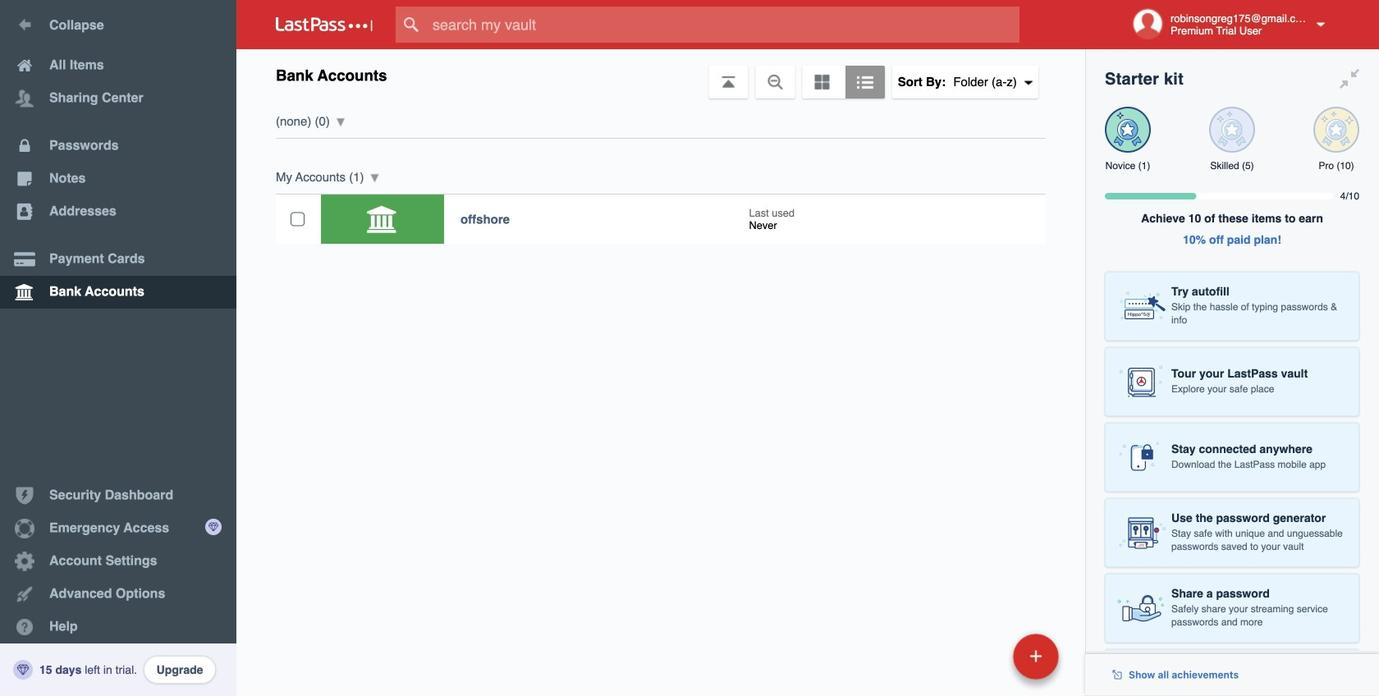 Task type: vqa. For each thing, say whether or not it's contained in the screenshot.
text field
no



Task type: locate. For each thing, give the bounding box(es) containing it.
main navigation navigation
[[0, 0, 237, 697]]

new item element
[[901, 633, 1065, 680]]

lastpass image
[[276, 17, 373, 32]]



Task type: describe. For each thing, give the bounding box(es) containing it.
vault options navigation
[[237, 49, 1086, 99]]

new item navigation
[[901, 629, 1069, 697]]

Search search field
[[396, 7, 1052, 43]]

search my vault text field
[[396, 7, 1052, 43]]



